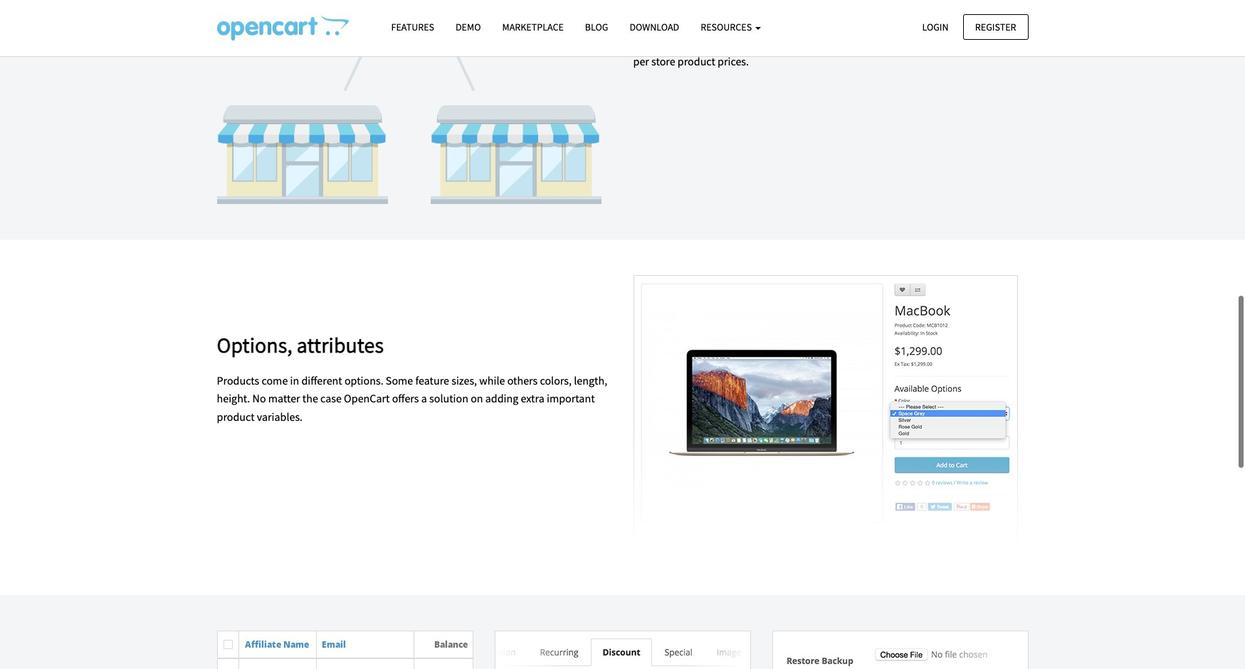 Task type: vqa. For each thing, say whether or not it's contained in the screenshot.
Come
yes



Task type: locate. For each thing, give the bounding box(es) containing it.
1 horizontal spatial different
[[633, 34, 674, 49]]

set
[[871, 16, 887, 30], [1011, 34, 1027, 49]]

0 horizontal spatial product
[[217, 409, 255, 423]]

theme
[[799, 34, 830, 49]]

1 horizontal spatial a
[[748, 34, 754, 49]]

0 horizontal spatial set
[[871, 16, 887, 30]]

different down download
[[633, 34, 674, 49]]

multiple
[[673, 16, 713, 30]]

stores.
[[676, 34, 708, 49]]

1 vertical spatial product
[[217, 409, 255, 423]]

a down 'from' at top right
[[748, 34, 754, 49]]

1 vertical spatial store
[[652, 53, 675, 67]]

0 horizontal spatial different
[[301, 372, 342, 386]]

0 horizontal spatial a
[[421, 390, 427, 405]]

login link
[[910, 14, 961, 40]]

different down "one"
[[756, 34, 797, 49]]

options, attributes image
[[633, 274, 1018, 559]]

product inside products come in different options. some feature sizes, while others colors, length, height. no matter the case opencart offers a solution on adding extra important product variables.
[[217, 409, 255, 423]]

blog
[[585, 21, 608, 33]]

store right "per"
[[652, 53, 675, 67]]

0 vertical spatial product
[[678, 53, 715, 67]]

offers
[[392, 390, 419, 405]]

1 vertical spatial set
[[1011, 34, 1027, 49]]

1 horizontal spatial product
[[678, 53, 715, 67]]

0 vertical spatial on
[[982, 16, 994, 30]]

others
[[507, 372, 538, 386]]

manage multiple stores from one admin interface. set products to appear on different stores. choose a different theme for each store. localize store settings. set per store product prices.
[[633, 16, 1027, 67]]

the
[[302, 390, 318, 405]]

admin
[[792, 16, 822, 30]]

product inside manage multiple stores from one admin interface. set products to appear on different stores. choose a different theme for each store. localize store settings. set per store product prices.
[[678, 53, 715, 67]]

a
[[748, 34, 754, 49], [421, 390, 427, 405]]

resources link
[[690, 15, 772, 40]]

matter
[[268, 390, 300, 405]]

important
[[547, 390, 595, 405]]

colors,
[[540, 372, 572, 386]]

sizes,
[[452, 372, 477, 386]]

no
[[252, 390, 266, 405]]

1 vertical spatial a
[[421, 390, 427, 405]]

on
[[982, 16, 994, 30], [471, 390, 483, 405]]

prices.
[[718, 53, 749, 67]]

set up store.
[[871, 16, 887, 30]]

in
[[290, 372, 299, 386]]

discounts, coupons, specials image
[[494, 630, 751, 670]]

set down register
[[1011, 34, 1027, 49]]

on inside products come in different options. some feature sizes, while others colors, length, height. no matter the case opencart offers a solution on adding extra important product variables.
[[471, 390, 483, 405]]

0 horizontal spatial on
[[471, 390, 483, 405]]

different
[[633, 34, 674, 49], [756, 34, 797, 49], [301, 372, 342, 386]]

product
[[678, 53, 715, 67], [217, 409, 255, 423]]

products
[[889, 16, 931, 30]]

products
[[217, 372, 259, 386]]

come
[[262, 372, 288, 386]]

1 horizontal spatial store
[[942, 34, 966, 49]]

on inside manage multiple stores from one admin interface. set products to appear on different stores. choose a different theme for each store. localize store settings. set per store product prices.
[[982, 16, 994, 30]]

product down the stores.
[[678, 53, 715, 67]]

0 vertical spatial store
[[942, 34, 966, 49]]

a right the offers
[[421, 390, 427, 405]]

login
[[922, 20, 949, 33]]

different up case
[[301, 372, 342, 386]]

register
[[975, 20, 1016, 33]]

interface.
[[824, 16, 869, 30]]

solution
[[429, 390, 468, 405]]

multi store image
[[217, 0, 601, 203]]

feature
[[415, 372, 449, 386]]

1 horizontal spatial set
[[1011, 34, 1027, 49]]

on down sizes,
[[471, 390, 483, 405]]

attributes
[[297, 330, 384, 357]]

case
[[320, 390, 342, 405]]

0 vertical spatial a
[[748, 34, 754, 49]]

manage
[[633, 16, 671, 30]]

a inside manage multiple stores from one admin interface. set products to appear on different stores. choose a different theme for each store. localize store settings. set per store product prices.
[[748, 34, 754, 49]]

store
[[942, 34, 966, 49], [652, 53, 675, 67]]

from
[[746, 16, 769, 30]]

on up settings.
[[982, 16, 994, 30]]

height.
[[217, 390, 250, 405]]

1 vertical spatial on
[[471, 390, 483, 405]]

product down height.
[[217, 409, 255, 423]]

1 horizontal spatial on
[[982, 16, 994, 30]]

store down appear
[[942, 34, 966, 49]]



Task type: describe. For each thing, give the bounding box(es) containing it.
variables.
[[257, 409, 303, 423]]

features
[[391, 21, 434, 33]]

demo
[[456, 21, 481, 33]]

length,
[[574, 372, 607, 386]]

a inside products come in different options. some feature sizes, while others colors, length, height. no matter the case opencart offers a solution on adding extra important product variables.
[[421, 390, 427, 405]]

affiliates image
[[217, 630, 473, 670]]

each
[[848, 34, 870, 49]]

blog link
[[574, 15, 619, 40]]

extra
[[521, 390, 545, 405]]

opencart
[[344, 390, 390, 405]]

localize
[[902, 34, 940, 49]]

different inside products come in different options. some feature sizes, while others colors, length, height. no matter the case opencart offers a solution on adding extra important product variables.
[[301, 372, 342, 386]]

demo link
[[445, 15, 492, 40]]

while
[[479, 372, 505, 386]]

opencart - features image
[[217, 15, 349, 41]]

options, attributes
[[217, 330, 384, 357]]

options,
[[217, 330, 292, 357]]

download link
[[619, 15, 690, 40]]

0 vertical spatial set
[[871, 16, 887, 30]]

choose
[[710, 34, 746, 49]]

adding
[[485, 390, 519, 405]]

for
[[832, 34, 845, 49]]

options.
[[345, 372, 384, 386]]

one
[[771, 16, 789, 30]]

appear
[[946, 16, 979, 30]]

some
[[386, 372, 413, 386]]

2 horizontal spatial different
[[756, 34, 797, 49]]

products come in different options. some feature sizes, while others colors, length, height. no matter the case opencart offers a solution on adding extra important product variables.
[[217, 372, 607, 423]]

back-up and restore image
[[772, 630, 1028, 670]]

features link
[[381, 15, 445, 40]]

resources
[[701, 21, 754, 33]]

register link
[[963, 14, 1028, 40]]

settings.
[[969, 34, 1009, 49]]

to
[[934, 16, 944, 30]]

download
[[630, 21, 679, 33]]

stores
[[715, 16, 744, 30]]

marketplace link
[[492, 15, 574, 40]]

store.
[[873, 34, 899, 49]]

0 horizontal spatial store
[[652, 53, 675, 67]]

marketplace
[[502, 21, 564, 33]]

per
[[633, 53, 649, 67]]



